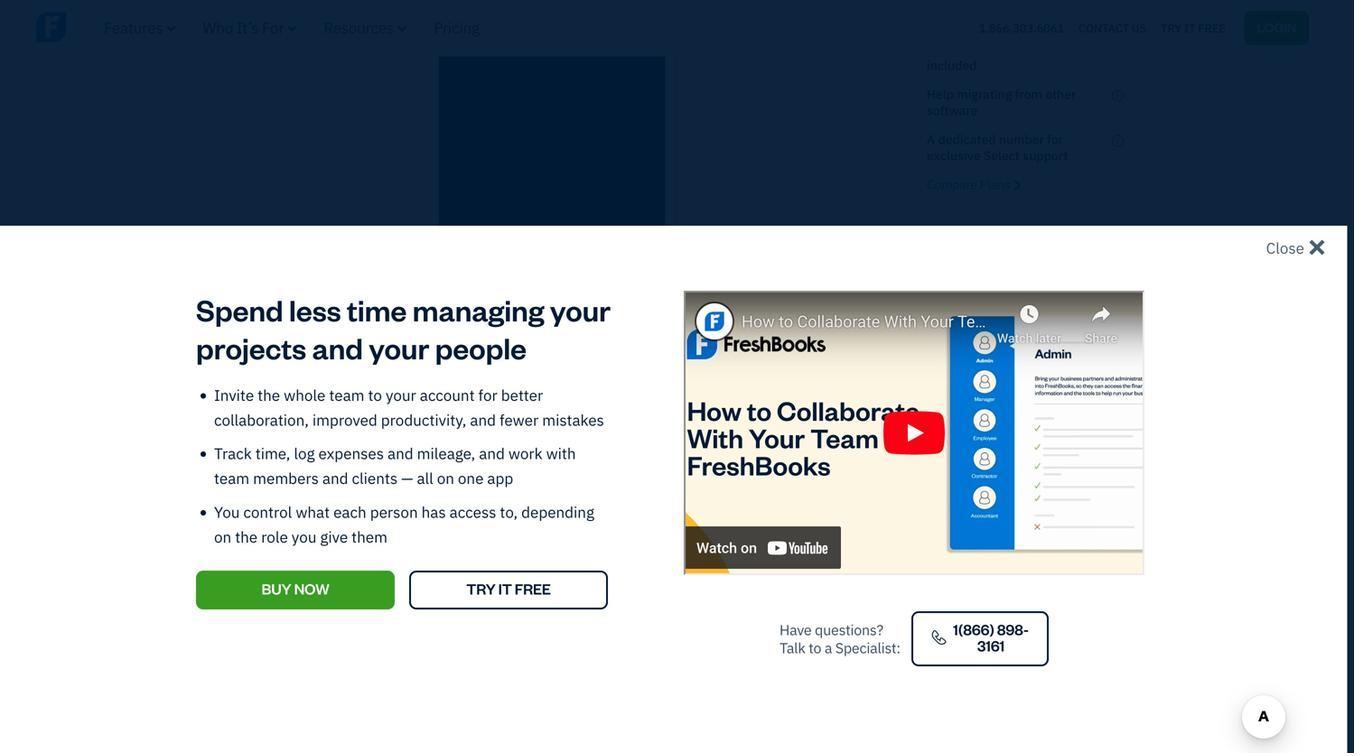 Task type: locate. For each thing, give the bounding box(es) containing it.
control
[[244, 502, 292, 522]]

1 vertical spatial from
[[1016, 86, 1043, 102]]

+ advanced payments
[[217, 314, 362, 337], [454, 314, 599, 337], [691, 314, 832, 337]]

1 horizontal spatial compare
[[691, 38, 741, 55]]

1 vertical spatial a
[[825, 639, 833, 658]]

2 learn from the left
[[558, 381, 590, 398]]

collaboration,
[[214, 410, 309, 430]]

to inside have questions? talk to a specialist:
[[809, 639, 822, 658]]

1 horizontal spatial + advanced payments
[[454, 314, 599, 337]]

1 + ($11 per user per month) from the left
[[691, 267, 858, 305]]

clients
[[352, 469, 398, 489]]

plans for + advanced payments (included)
[[980, 176, 1011, 193]]

4 payments from the left
[[1009, 317, 1069, 334]]

branding
[[927, 12, 979, 28]]

0 horizontal spatial freshbooks
[[783, 586, 950, 627]]

1 vertical spatial plans
[[744, 38, 774, 55]]

1 horizontal spatial freshbooks
[[977, 0, 1045, 12]]

+ ($11 per user per month) for + advanced payments
[[691, 267, 858, 305]]

2 (talk to our specialists to learn more) from the left
[[472, 364, 630, 398]]

4 advanced from the left
[[945, 317, 1005, 334]]

1 horizontal spatial ($11 per user per month) link
[[472, 270, 651, 305]]

0 horizontal spatial on
[[214, 527, 232, 547]]

member
[[971, 41, 1019, 57]]

team inside the 2 team member accounts included
[[938, 41, 968, 57]]

a left specialist
[[1009, 439, 1020, 458]]

0 vertical spatial on
[[437, 469, 455, 489]]

1 vertical spatial the
[[235, 527, 258, 547]]

add-ons:
[[217, 227, 284, 248], [454, 227, 521, 248], [691, 227, 757, 248], [927, 227, 994, 248]]

from inside remove freshbooks branding from client emails
[[982, 12, 1009, 28]]

compare plans link for + advanced payments
[[691, 38, 785, 55]]

0 horizontal spatial or
[[281, 478, 293, 495]]

people
[[435, 329, 527, 367]]

1 vertical spatial for
[[479, 385, 498, 405]]

for
[[1048, 131, 1064, 148], [479, 385, 498, 405]]

2 horizontal spatial ($20
[[835, 317, 864, 334]]

2 + ($11 per user per month) from the left
[[927, 267, 1095, 305]]

1 horizontal spatial plans
[[744, 38, 774, 55]]

freshbooks inside remove freshbooks branding from client emails
[[977, 0, 1045, 12]]

time,
[[256, 444, 290, 464]]

1 add- from the left
[[217, 227, 253, 248]]

2 horizontal spatial compare plans link
[[927, 176, 1022, 193]]

3 ($11 from the left
[[806, 270, 835, 287]]

1 vertical spatial compare plans link
[[691, 38, 785, 55]]

learn
[[321, 381, 353, 398], [558, 381, 590, 398], [795, 381, 827, 398], [1032, 381, 1064, 398]]

try it free
[[1161, 20, 1226, 35]]

the up collaboration,
[[258, 385, 280, 405]]

0 horizontal spatial compare plans link
[[454, 9, 548, 26]]

it's
[[237, 18, 259, 38]]

your
[[550, 291, 611, 329], [369, 329, 430, 367], [386, 385, 416, 405]]

invite the whole team to your account for better collaboration, improved productivity, and fewer mistakes
[[214, 385, 604, 430]]

freshbooks up 1.866.303.6061
[[977, 0, 1045, 12]]

+
[[691, 267, 701, 290], [927, 267, 938, 290], [217, 314, 228, 337], [454, 314, 465, 337], [691, 314, 701, 337], [927, 314, 938, 337], [217, 361, 228, 384], [454, 361, 465, 384], [691, 361, 701, 384], [927, 361, 938, 384]]

try it free
[[273, 439, 358, 458], [510, 439, 594, 458], [747, 439, 831, 458], [467, 580, 551, 599]]

advanced
[[235, 317, 295, 334], [472, 317, 532, 334], [709, 317, 769, 334], [945, 317, 1005, 334]]

0 horizontal spatial ($11 per user per month)
[[235, 270, 385, 305]]

1 vertical spatial team
[[329, 385, 365, 405]]

3 (talk to our specialists to learn more) from the left
[[709, 364, 867, 398]]

1 horizontal spatial from
[[1016, 86, 1043, 102]]

1 vertical spatial talk
[[780, 639, 806, 658]]

emails
[[1048, 12, 1086, 28]]

0 vertical spatial freshbooks
[[977, 0, 1045, 12]]

1 horizontal spatial talk
[[946, 439, 984, 458]]

1 horizontal spatial a
[[1009, 439, 1020, 458]]

($11 per user per month) up people
[[472, 270, 621, 305]]

2 vertical spatial plans
[[980, 176, 1011, 193]]

0 vertical spatial team
[[938, 41, 968, 57]]

1 ($20 per month) from the left
[[235, 317, 391, 352]]

and
[[312, 329, 363, 367], [470, 410, 496, 430], [388, 444, 414, 464], [479, 444, 505, 464], [323, 469, 348, 489]]

2 vertical spatial compare plans
[[927, 176, 1011, 193]]

role
[[261, 527, 288, 547]]

it
[[305, 439, 319, 458], [542, 439, 556, 458], [779, 439, 792, 458], [499, 580, 512, 599]]

buy now link
[[296, 478, 350, 495], [770, 478, 823, 495], [196, 571, 395, 610]]

remove freshbooks branding from client emails
[[927, 0, 1086, 28]]

1 vertical spatial freshbooks
[[783, 586, 950, 627]]

2 our from the left
[[603, 364, 624, 381]]

(talk to our specialists to learn more)
[[235, 364, 393, 398], [472, 364, 630, 398], [709, 364, 867, 398], [945, 364, 1104, 398]]

(talk
[[319, 364, 347, 381], [556, 364, 584, 381], [793, 364, 821, 381], [1029, 364, 1058, 381]]

4 ($11 from the left
[[1042, 270, 1071, 287]]

0 vertical spatial talk
[[946, 439, 984, 458]]

resources
[[324, 18, 394, 38]]

add-
[[217, 227, 253, 248], [454, 227, 490, 248], [691, 227, 727, 248], [927, 227, 963, 248]]

2 ($20 per month) from the left
[[472, 317, 628, 352]]

0 vertical spatial from
[[982, 12, 1009, 28]]

compare plans for + advanced payments
[[691, 38, 774, 55]]

2 or from the left
[[755, 478, 767, 495]]

a
[[1009, 439, 1020, 458], [825, 639, 833, 658]]

3 ($20 per month) from the left
[[709, 317, 864, 352]]

0 horizontal spatial ($20 per month)
[[235, 317, 391, 352]]

on inside track time, log expenses and mileage, and work with team members and clients — all on one app
[[437, 469, 455, 489]]

specialists
[[235, 381, 302, 398], [472, 381, 539, 398], [709, 381, 776, 398], [945, 381, 1013, 398]]

dedicated
[[939, 131, 997, 148]]

business
[[461, 586, 587, 627]]

2 advanced from the left
[[472, 317, 532, 334]]

0 vertical spatial compare
[[454, 9, 504, 26]]

payments inside "+ advanced payments (included)"
[[1009, 317, 1069, 334]]

0 horizontal spatial ($11 per user per month) link
[[235, 270, 414, 305]]

($11 per user per month) link
[[235, 270, 414, 305], [472, 270, 651, 305]]

features link
[[104, 18, 176, 38]]

talk to a specialist
[[946, 439, 1106, 458]]

free inside spend less time managing your projects and your people document
[[515, 580, 551, 599]]

1 ($11 from the left
[[332, 270, 361, 287]]

2 add- from the left
[[454, 227, 490, 248]]

2 horizontal spatial + advanced payments
[[691, 314, 832, 337]]

login
[[1258, 18, 1297, 35]]

from left other
[[1016, 86, 1043, 102]]

on
[[437, 469, 455, 489], [214, 527, 232, 547]]

time
[[347, 291, 407, 329]]

and up whole in the left of the page
[[312, 329, 363, 367]]

3 advanced from the left
[[709, 317, 769, 334]]

on inside you control what each person has access to, depending on the role you give them
[[214, 527, 232, 547]]

1 vertical spatial compare
[[691, 38, 741, 55]]

talk inside have questions? talk to a specialist:
[[780, 639, 806, 658]]

migrating
[[957, 86, 1013, 102]]

compare plans link for + advanced payments (included)
[[927, 176, 1022, 193]]

1 ($11 per user per month) link from the left
[[235, 270, 414, 305]]

4 (talk to our specialists to learn more) from the left
[[945, 364, 1104, 398]]

0 horizontal spatial + advanced payments
[[217, 314, 362, 337]]

improved
[[313, 410, 378, 430]]

3 our from the left
[[840, 364, 860, 381]]

1 horizontal spatial compare plans
[[691, 38, 774, 55]]

3 payroll from the left
[[748, 364, 790, 381]]

0 horizontal spatial + ($11 per user per month)
[[691, 267, 858, 305]]

for inside 'invite the whole team to your account for better collaboration, improved productivity, and fewer mistakes'
[[479, 385, 498, 405]]

on right all
[[437, 469, 455, 489]]

0 horizontal spatial compare
[[454, 9, 504, 26]]

spend
[[196, 291, 283, 329]]

1 horizontal spatial compare plans link
[[691, 38, 785, 55]]

compare plans link
[[454, 9, 548, 26], [691, 38, 785, 55], [927, 176, 1022, 193]]

2 ($11 per user per month) link from the left
[[472, 270, 651, 305]]

2 horizontal spatial compare
[[927, 176, 978, 193]]

it inside spend less time managing your projects and your people document
[[499, 580, 512, 599]]

+ advanced payments (included)
[[927, 314, 1069, 352]]

team up improved
[[329, 385, 365, 405]]

and inside 'invite the whole team to your account for better collaboration, improved productivity, and fewer mistakes'
[[470, 410, 496, 430]]

compare plans
[[454, 9, 537, 26], [691, 38, 774, 55], [927, 176, 1011, 193]]

3 ons: from the left
[[727, 227, 757, 248]]

talk to a specialist link
[[927, 431, 1124, 469]]

1 horizontal spatial ($11 per user per month)
[[472, 270, 621, 305]]

1 horizontal spatial on
[[437, 469, 455, 489]]

1 vertical spatial compare plans
[[691, 38, 774, 55]]

1 horizontal spatial + ($11 per user per month)
[[927, 267, 1095, 305]]

team down track
[[214, 469, 250, 489]]

1 horizontal spatial ($20
[[599, 317, 628, 334]]

1 + advanced payments from the left
[[217, 314, 362, 337]]

0 vertical spatial a
[[1009, 439, 1020, 458]]

3 gusto from the left
[[709, 364, 745, 381]]

talk
[[946, 439, 984, 458], [780, 639, 806, 658]]

track time, log expenses and mileage, and work with team members and clients — all on one app
[[214, 444, 576, 489]]

0 vertical spatial plans
[[507, 9, 537, 26]]

0 horizontal spatial or buy now
[[281, 478, 350, 495]]

from up member
[[982, 12, 1009, 28]]

1 vertical spatial on
[[214, 527, 232, 547]]

telephone alt image
[[932, 630, 947, 646]]

3 add-ons: from the left
[[691, 227, 757, 248]]

0 vertical spatial the
[[258, 385, 280, 405]]

($11 per user per month) up projects
[[235, 270, 385, 305]]

3 ($20 from the left
[[835, 317, 864, 334]]

questions?
[[815, 621, 884, 640]]

1 horizontal spatial team
[[329, 385, 365, 405]]

4 payroll from the left
[[985, 364, 1026, 381]]

1 horizontal spatial or
[[755, 478, 767, 495]]

mistakes
[[542, 410, 604, 430]]

2 payroll from the left
[[511, 364, 553, 381]]

3 payments from the left
[[772, 317, 832, 334]]

1 horizontal spatial ($20 per month)
[[472, 317, 628, 352]]

0 horizontal spatial talk
[[780, 639, 806, 658]]

1 horizontal spatial or buy now
[[755, 478, 823, 495]]

4 gusto from the left
[[945, 364, 981, 381]]

2 horizontal spatial plans
[[980, 176, 1011, 193]]

1 add-ons: from the left
[[217, 227, 284, 248]]

($20 per month)
[[235, 317, 391, 352], [472, 317, 628, 352], [709, 317, 864, 352]]

2 vertical spatial compare
[[927, 176, 978, 193]]

+ advanced payments for first '($11 per user per month)' link from the right
[[454, 314, 599, 337]]

help
[[927, 86, 954, 102]]

0 horizontal spatial for
[[479, 385, 498, 405]]

and left fewer
[[470, 410, 496, 430]]

whole
[[284, 385, 326, 405]]

for right the number
[[1048, 131, 1064, 148]]

0 horizontal spatial a
[[825, 639, 833, 658]]

1 gusto from the left
[[235, 364, 271, 381]]

3 add- from the left
[[691, 227, 727, 248]]

0 horizontal spatial ($20
[[362, 317, 391, 334]]

specialist:
[[836, 639, 901, 658]]

0 horizontal spatial buy
[[262, 580, 292, 599]]

on down you
[[214, 527, 232, 547]]

2 ($11 from the left
[[569, 270, 597, 287]]

($20 per month) for first '($11 per user per month)' link from the right
[[472, 317, 628, 352]]

from inside 'help migrating from other software'
[[1016, 86, 1043, 102]]

fewer
[[500, 410, 539, 430]]

2 horizontal spatial ($20 per month)
[[709, 317, 864, 352]]

0 vertical spatial compare plans link
[[454, 9, 548, 26]]

the inside you control what each person has access to, depending on the role you give them
[[235, 527, 258, 547]]

the left role
[[235, 527, 258, 547]]

($20
[[362, 317, 391, 334], [599, 317, 628, 334], [835, 317, 864, 334]]

2 vertical spatial team
[[214, 469, 250, 489]]

cookie consent banner dialog
[[14, 531, 285, 740]]

0 horizontal spatial compare plans
[[454, 9, 537, 26]]

a right have
[[825, 639, 833, 658]]

to inside 'invite the whole team to your account for better collaboration, improved productivity, and fewer mistakes'
[[368, 385, 382, 405]]

4 specialists from the left
[[945, 381, 1013, 398]]

freshbooks up specialist: on the right bottom of page
[[783, 586, 950, 627]]

1 horizontal spatial for
[[1048, 131, 1064, 148]]

2 horizontal spatial compare plans
[[927, 176, 1011, 193]]

remove
[[927, 0, 974, 12]]

or
[[281, 478, 293, 495], [755, 478, 767, 495]]

+ ($11 per user per month)
[[691, 267, 858, 305], [927, 267, 1095, 305]]

0 horizontal spatial team
[[214, 469, 250, 489]]

team
[[938, 41, 968, 57], [329, 385, 365, 405], [214, 469, 250, 489]]

3 + gusto payroll from the left
[[691, 361, 790, 384]]

0 vertical spatial for
[[1048, 131, 1064, 148]]

0 horizontal spatial from
[[982, 12, 1009, 28]]

buy
[[296, 478, 320, 495], [770, 478, 793, 495], [262, 580, 292, 599]]

2 horizontal spatial team
[[938, 41, 968, 57]]

accounts
[[1022, 41, 1075, 57]]

2 or buy now from the left
[[755, 478, 823, 495]]

1 advanced from the left
[[235, 317, 295, 334]]

1 payroll from the left
[[274, 364, 316, 381]]

2 vertical spatial compare plans link
[[927, 176, 1022, 193]]

team right the 2
[[938, 41, 968, 57]]

spend less time managing your projects and your people
[[196, 291, 611, 367]]

for left better
[[479, 385, 498, 405]]

2 + advanced payments from the left
[[454, 314, 599, 337]]



Task type: describe. For each thing, give the bounding box(es) containing it.
a
[[927, 131, 936, 148]]

+ ($11 per user per month) for + advanced payments (included)
[[927, 267, 1095, 305]]

1 payments from the left
[[298, 317, 359, 334]]

contact us
[[1079, 20, 1147, 35]]

1 more) from the left
[[356, 381, 393, 398]]

and inside spend less time managing your projects and your people
[[312, 329, 363, 367]]

contact
[[1079, 20, 1130, 35]]

1 ($20 from the left
[[362, 317, 391, 334]]

why business owners love freshbooks
[[391, 586, 950, 627]]

resources link
[[324, 18, 407, 38]]

compare plans for + advanced payments (included)
[[927, 176, 1011, 193]]

productivity,
[[381, 410, 467, 430]]

each
[[334, 502, 367, 522]]

give
[[320, 527, 348, 547]]

(included)
[[945, 334, 1010, 352]]

pricing
[[434, 18, 480, 38]]

1.866.303.6061 link
[[979, 20, 1065, 35]]

other
[[1046, 86, 1077, 102]]

your inside 'invite the whole team to your account for better collaboration, improved productivity, and fewer mistakes'
[[386, 385, 416, 405]]

4 (talk from the left
[[1029, 364, 1058, 381]]

who it's for
[[203, 18, 284, 38]]

2 add-ons: from the left
[[454, 227, 521, 248]]

them
[[352, 527, 388, 547]]

for inside a dedicated number for exclusive select support
[[1048, 131, 1064, 148]]

2 gusto from the left
[[472, 364, 508, 381]]

owners
[[593, 586, 701, 627]]

advanced inside "+ advanced payments (included)"
[[945, 317, 1005, 334]]

who it's for link
[[203, 18, 297, 38]]

team inside track time, log expenses and mileage, and work with team members and clients — all on one app
[[214, 469, 250, 489]]

access
[[450, 502, 497, 522]]

2 ons: from the left
[[490, 227, 521, 248]]

now inside spend less time managing your projects and your people document
[[294, 580, 329, 599]]

try inside spend less time managing your projects and your people document
[[467, 580, 496, 599]]

app
[[488, 469, 514, 489]]

a inside have questions? talk to a specialist:
[[825, 639, 833, 658]]

you
[[214, 502, 240, 522]]

pricing link
[[434, 18, 480, 38]]

0 vertical spatial compare plans
[[454, 9, 537, 26]]

spend less time managing your projects and your people document
[[0, 25, 1341, 754]]

login link
[[1245, 11, 1310, 45]]

2 ($20 from the left
[[599, 317, 628, 334]]

a dedicated number for exclusive select support
[[927, 131, 1069, 164]]

compare for + advanced payments
[[691, 38, 741, 55]]

1 learn from the left
[[321, 381, 353, 398]]

1 (talk from the left
[[319, 364, 347, 381]]

1 or from the left
[[281, 478, 293, 495]]

1 horizontal spatial buy
[[296, 478, 320, 495]]

1 + gusto payroll from the left
[[217, 361, 316, 384]]

plans for + advanced payments
[[744, 38, 774, 55]]

features
[[104, 18, 163, 38]]

software
[[927, 102, 978, 119]]

person
[[370, 502, 418, 522]]

2
[[927, 41, 935, 57]]

and up app
[[479, 444, 505, 464]]

freshbooks logo image
[[36, 10, 176, 44]]

2 user from the left
[[472, 287, 499, 305]]

you
[[292, 527, 317, 547]]

898-
[[998, 620, 1029, 639]]

2 more) from the left
[[593, 381, 630, 398]]

buy now
[[262, 580, 329, 599]]

3 specialists from the left
[[709, 381, 776, 398]]

track
[[214, 444, 252, 464]]

($20 per month) for first '($11 per user per month)' link from the left
[[235, 317, 391, 352]]

have questions? talk to a specialist:
[[780, 621, 901, 658]]

select
[[984, 147, 1020, 164]]

4 user from the left
[[945, 287, 973, 305]]

4 ons: from the left
[[963, 227, 994, 248]]

exclusive
[[927, 147, 981, 164]]

try it free link
[[1161, 16, 1226, 40]]

client
[[1012, 12, 1045, 28]]

why
[[391, 586, 455, 627]]

4 our from the left
[[1076, 364, 1097, 381]]

1 (talk to our specialists to learn more) from the left
[[235, 364, 393, 398]]

number
[[999, 131, 1045, 148]]

included
[[927, 57, 977, 74]]

0 horizontal spatial plans
[[507, 9, 537, 26]]

2 payments from the left
[[535, 317, 595, 334]]

to,
[[500, 502, 518, 522]]

and down 'expenses'
[[323, 469, 348, 489]]

mileage,
[[417, 444, 476, 464]]

1.866.303.6061
[[979, 20, 1065, 35]]

close
[[1267, 238, 1305, 258]]

close button
[[1261, 235, 1332, 262]]

support
[[1023, 147, 1069, 164]]

1(866)
[[954, 620, 995, 639]]

4 add-ons: from the left
[[927, 227, 994, 248]]

love
[[707, 586, 777, 627]]

and up —
[[388, 444, 414, 464]]

4 add- from the left
[[927, 227, 963, 248]]

3 learn from the left
[[795, 381, 827, 398]]

contact us link
[[1079, 16, 1147, 40]]

expenses
[[319, 444, 384, 464]]

—
[[401, 469, 413, 489]]

less
[[289, 291, 341, 329]]

with
[[546, 444, 576, 464]]

2 team member accounts included
[[927, 41, 1075, 74]]

members
[[253, 469, 319, 489]]

1 or buy now from the left
[[281, 478, 350, 495]]

+ advanced payments for first '($11 per user per month)' link from the left
[[217, 314, 362, 337]]

2 ($11 per user per month) from the left
[[472, 270, 621, 305]]

help migrating from other software
[[927, 86, 1077, 119]]

1 ons: from the left
[[253, 227, 284, 248]]

compare for + advanced payments (included)
[[927, 176, 978, 193]]

has
[[422, 502, 446, 522]]

log
[[294, 444, 315, 464]]

4 + gusto payroll from the left
[[927, 361, 1026, 384]]

4 learn from the left
[[1032, 381, 1064, 398]]

buy inside spend less time managing your projects and your people document
[[262, 580, 292, 599]]

1 user from the left
[[235, 287, 262, 305]]

1 ($11 per user per month) from the left
[[235, 270, 385, 305]]

2 (talk from the left
[[556, 364, 584, 381]]

2 + gusto payroll from the left
[[454, 361, 556, 384]]

3 user from the left
[[709, 287, 736, 305]]

1 specialists from the left
[[235, 381, 302, 398]]

3 + advanced payments from the left
[[691, 314, 832, 337]]

3 (talk from the left
[[793, 364, 821, 381]]

remove freshbooks branding from client emails link
[[927, 0, 1124, 28]]

3161
[[978, 637, 1005, 656]]

buy now link inside spend less time managing your projects and your people document
[[196, 571, 395, 610]]

who
[[203, 18, 233, 38]]

have
[[780, 621, 812, 640]]

+ inside "+ advanced payments (included)"
[[927, 314, 938, 337]]

us
[[1132, 20, 1147, 35]]

managing
[[413, 291, 545, 329]]

what
[[296, 502, 330, 522]]

work
[[509, 444, 543, 464]]

better
[[501, 385, 543, 405]]

4 more) from the left
[[1067, 381, 1104, 398]]

3 more) from the left
[[830, 381, 867, 398]]

all
[[417, 469, 434, 489]]

2 specialists from the left
[[472, 381, 539, 398]]

1 our from the left
[[366, 364, 387, 381]]

2 horizontal spatial buy
[[770, 478, 793, 495]]

projects
[[196, 329, 306, 367]]

try it free inside spend less time managing your projects and your people document
[[467, 580, 551, 599]]

one
[[458, 469, 484, 489]]

you control what each person has access to, depending on the role you give them
[[214, 502, 595, 547]]

team inside 'invite the whole team to your account for better collaboration, improved productivity, and fewer mistakes'
[[329, 385, 365, 405]]

1(866) 898- 3161
[[954, 620, 1029, 656]]

the inside 'invite the whole team to your account for better collaboration, improved productivity, and fewer mistakes'
[[258, 385, 280, 405]]

it
[[1185, 20, 1196, 35]]

depending
[[522, 502, 595, 522]]

account
[[420, 385, 475, 405]]



Task type: vqa. For each thing, say whether or not it's contained in the screenshot.
less at the top of page
yes



